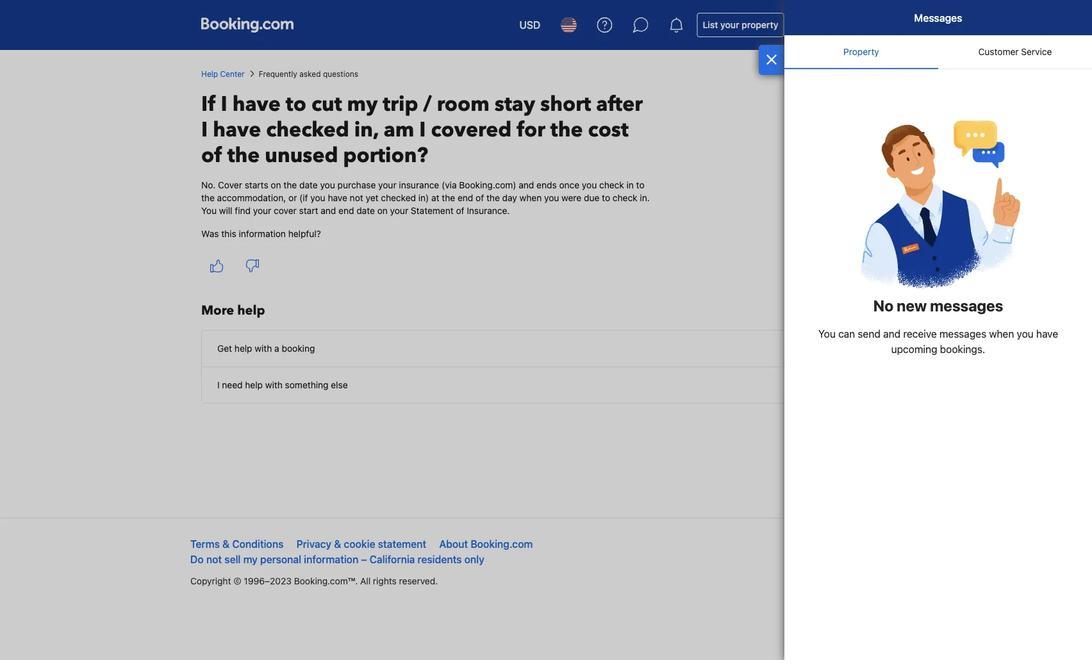 Task type: vqa. For each thing, say whether or not it's contained in the screenshot.
*
no



Task type: locate. For each thing, give the bounding box(es) containing it.
/
[[423, 90, 432, 118]]

help
[[201, 69, 218, 78]]

to left "cut"
[[286, 90, 306, 118]]

help for more
[[237, 302, 265, 319]]

help right get
[[234, 343, 252, 354]]

1 vertical spatial my
[[243, 553, 258, 566]]

and right start
[[321, 205, 336, 216]]

my for personal
[[243, 553, 258, 566]]

information down find
[[239, 228, 286, 239]]

the up insurance.
[[486, 193, 500, 203]]

0 horizontal spatial not
[[206, 553, 222, 566]]

of
[[201, 142, 222, 170], [476, 193, 484, 203], [456, 205, 464, 216]]

not
[[350, 193, 363, 203], [206, 553, 222, 566]]

my right "cut"
[[347, 90, 378, 118]]

terms
[[190, 538, 220, 550]]

i left need
[[217, 380, 220, 390]]

1 horizontal spatial not
[[350, 193, 363, 203]]

start
[[299, 205, 318, 216]]

and
[[519, 180, 534, 190], [321, 205, 336, 216]]

0 vertical spatial with
[[255, 343, 272, 354]]

of down the (via
[[456, 205, 464, 216]]

my inside the about booking.com do not sell my personal information – california residents only
[[243, 553, 258, 566]]

with left the a
[[255, 343, 272, 354]]

date
[[299, 180, 318, 190], [356, 205, 375, 216]]

have down the purchase
[[328, 193, 347, 203]]

booking.com
[[471, 538, 533, 550]]

1 horizontal spatial information
[[304, 553, 358, 566]]

2 vertical spatial to
[[602, 193, 610, 203]]

1 vertical spatial to
[[636, 180, 644, 190]]

terms & conditions
[[190, 538, 284, 550]]

my for trip
[[347, 90, 378, 118]]

1 vertical spatial not
[[206, 553, 222, 566]]

with
[[255, 343, 272, 354], [265, 380, 283, 390]]

0 vertical spatial of
[[201, 142, 222, 170]]

checked down insurance
[[381, 193, 416, 203]]

to
[[286, 90, 306, 118], [636, 180, 644, 190], [602, 193, 610, 203]]

not inside no. cover starts on the date you purchase your insurance (via booking.com) and ends once you check in to the accommodation, or (if you have not yet checked in) at the end of the day when you were due to check in. you will find your cover start and end date on your statement of insurance.
[[350, 193, 363, 203]]

0 horizontal spatial to
[[286, 90, 306, 118]]

only
[[464, 553, 484, 566]]

else
[[331, 380, 348, 390]]

1 horizontal spatial &
[[334, 538, 341, 550]]

help for get
[[234, 343, 252, 354]]

helpful?
[[288, 228, 321, 239]]

1 horizontal spatial on
[[377, 205, 388, 216]]

1 horizontal spatial of
[[456, 205, 464, 216]]

0 vertical spatial not
[[350, 193, 363, 203]]

& up the do not sell my personal information – california residents only 'link'
[[334, 538, 341, 550]]

rights
[[373, 576, 397, 586]]

1 vertical spatial checked
[[381, 193, 416, 203]]

help right more
[[237, 302, 265, 319]]

a
[[274, 343, 279, 354]]

to right in
[[636, 180, 644, 190]]

once
[[559, 180, 579, 190]]

0 vertical spatial information
[[239, 228, 286, 239]]

the right 'for'
[[550, 116, 583, 144]]

your down insurance
[[390, 205, 408, 216]]

1 vertical spatial help
[[234, 343, 252, 354]]

to right due
[[602, 193, 610, 203]]

date down yet
[[356, 205, 375, 216]]

date up the (if
[[299, 180, 318, 190]]

copyright © 1996–2023 booking.com™. all rights reserved.
[[190, 576, 438, 586]]

cookie
[[344, 538, 375, 550]]

0 vertical spatial to
[[286, 90, 306, 118]]

1 vertical spatial with
[[265, 380, 283, 390]]

& for terms
[[222, 538, 230, 550]]

2 vertical spatial of
[[456, 205, 464, 216]]

my inside "if i have to cut my trip / room stay short after i have checked in, am i covered for the cost of the unused portion?"
[[347, 90, 378, 118]]

0 horizontal spatial checked
[[266, 116, 349, 144]]

need
[[222, 380, 243, 390]]

1 vertical spatial and
[[321, 205, 336, 216]]

booking
[[282, 343, 315, 354]]

i need help with something else button
[[202, 367, 890, 403]]

asked
[[299, 69, 321, 78]]

booking.com™.
[[294, 576, 358, 586]]

2 horizontal spatial to
[[636, 180, 644, 190]]

1 & from the left
[[222, 538, 230, 550]]

my
[[347, 90, 378, 118], [243, 553, 258, 566]]

your
[[720, 20, 739, 30], [378, 180, 396, 190], [253, 205, 271, 216], [390, 205, 408, 216]]

1996–2023
[[244, 576, 292, 586]]

get help with a booking
[[217, 343, 315, 354]]

with left something
[[265, 380, 283, 390]]

0 horizontal spatial end
[[338, 205, 354, 216]]

end down booking.com)
[[458, 193, 473, 203]]

help right need
[[245, 380, 263, 390]]

i right if
[[221, 90, 227, 118]]

1 vertical spatial of
[[476, 193, 484, 203]]

help center button
[[201, 68, 245, 79]]

of down booking.com)
[[476, 193, 484, 203]]

1 horizontal spatial to
[[602, 193, 610, 203]]

0 vertical spatial on
[[271, 180, 281, 190]]

not right the do
[[206, 553, 222, 566]]

–
[[361, 553, 367, 566]]

&
[[222, 538, 230, 550], [334, 538, 341, 550]]

no. cover starts on the date you purchase your insurance (via booking.com) and ends once you check in to the accommodation, or (if you have not yet checked in) at the end of the day when you were due to check in. you will find your cover start and end date on your statement of insurance.
[[201, 180, 650, 216]]

2 & from the left
[[334, 538, 341, 550]]

1 vertical spatial date
[[356, 205, 375, 216]]

& up sell
[[222, 538, 230, 550]]

after
[[596, 90, 643, 118]]

will
[[219, 205, 232, 216]]

cut
[[311, 90, 342, 118]]

1 horizontal spatial checked
[[381, 193, 416, 203]]

due
[[584, 193, 599, 203]]

get help with a booking button
[[202, 331, 890, 367]]

conditions
[[232, 538, 284, 550]]

0 horizontal spatial &
[[222, 538, 230, 550]]

about booking.com do not sell my personal information – california residents only
[[190, 538, 533, 566]]

1 horizontal spatial and
[[519, 180, 534, 190]]

booking.com online hotel reservations image
[[201, 17, 294, 33]]

terms & conditions link
[[190, 538, 284, 550]]

with inside get help with a booking button
[[255, 343, 272, 354]]

(via
[[442, 180, 457, 190]]

your right list
[[720, 20, 739, 30]]

yet
[[366, 193, 378, 203]]

©
[[233, 576, 241, 586]]

unused
[[265, 142, 338, 170]]

and up when
[[519, 180, 534, 190]]

about
[[439, 538, 468, 550]]

help center
[[201, 69, 245, 78]]

check left in
[[599, 180, 624, 190]]

i inside button
[[217, 380, 220, 390]]

0 vertical spatial end
[[458, 193, 473, 203]]

stay
[[495, 90, 535, 118]]

not inside the about booking.com do not sell my personal information – california residents only
[[206, 553, 222, 566]]

1 vertical spatial end
[[338, 205, 354, 216]]

end down the purchase
[[338, 205, 354, 216]]

you
[[320, 180, 335, 190], [582, 180, 597, 190], [310, 193, 325, 203], [544, 193, 559, 203]]

room
[[437, 90, 489, 118]]

your up yet
[[378, 180, 396, 190]]

not down the purchase
[[350, 193, 363, 203]]

in,
[[354, 116, 379, 144]]

checked inside "if i have to cut my trip / room stay short after i have checked in, am i covered for the cost of the unused portion?"
[[266, 116, 349, 144]]

on down yet
[[377, 205, 388, 216]]

have
[[232, 90, 281, 118], [213, 116, 261, 144], [328, 193, 347, 203]]

california
[[370, 553, 415, 566]]

1 horizontal spatial my
[[347, 90, 378, 118]]

check
[[599, 180, 624, 190], [613, 193, 637, 203]]

information up booking.com™.
[[304, 553, 358, 566]]

frequently
[[259, 69, 297, 78]]

0 horizontal spatial and
[[321, 205, 336, 216]]

0 vertical spatial my
[[347, 90, 378, 118]]

1 vertical spatial information
[[304, 553, 358, 566]]

0 vertical spatial checked
[[266, 116, 349, 144]]

of up no.
[[201, 142, 222, 170]]

on right starts
[[271, 180, 281, 190]]

check down in
[[613, 193, 637, 203]]

my down "conditions"
[[243, 553, 258, 566]]

0 horizontal spatial date
[[299, 180, 318, 190]]

i right am
[[419, 116, 426, 144]]

list your property
[[703, 20, 778, 30]]

0 vertical spatial help
[[237, 302, 265, 319]]

0 horizontal spatial my
[[243, 553, 258, 566]]

0 horizontal spatial of
[[201, 142, 222, 170]]

personal
[[260, 553, 301, 566]]

center
[[220, 69, 245, 78]]

short
[[540, 90, 591, 118]]

have inside no. cover starts on the date you purchase your insurance (via booking.com) and ends once you check in to the accommodation, or (if you have not yet checked in) at the end of the day when you were due to check in. you will find your cover start and end date on your statement of insurance.
[[328, 193, 347, 203]]

checked down frequently asked questions
[[266, 116, 349, 144]]

1 horizontal spatial end
[[458, 193, 473, 203]]



Task type: describe. For each thing, give the bounding box(es) containing it.
sell
[[224, 553, 241, 566]]

statement
[[378, 538, 426, 550]]

residents
[[418, 553, 462, 566]]

booking.com)
[[459, 180, 516, 190]]

usd button
[[512, 10, 548, 40]]

find
[[235, 205, 251, 216]]

frequently asked questions
[[259, 69, 358, 78]]

& for privacy
[[334, 538, 341, 550]]

at
[[431, 193, 439, 203]]

you up due
[[582, 180, 597, 190]]

have up cover
[[213, 116, 261, 144]]

questions
[[323, 69, 358, 78]]

for
[[517, 116, 545, 144]]

portion?
[[343, 142, 428, 170]]

genius level 1
[[820, 27, 872, 36]]

am
[[384, 116, 414, 144]]

1
[[868, 27, 872, 36]]

list
[[703, 20, 718, 30]]

0 vertical spatial check
[[599, 180, 624, 190]]

in
[[626, 180, 634, 190]]

have down frequently
[[232, 90, 281, 118]]

privacy & cookie statement
[[296, 538, 426, 550]]

were
[[561, 193, 581, 203]]

the down the (via
[[442, 193, 455, 203]]

1 vertical spatial check
[[613, 193, 637, 203]]

privacy & cookie statement link
[[296, 538, 426, 550]]

0 vertical spatial and
[[519, 180, 534, 190]]

if
[[201, 90, 216, 118]]

accommodation,
[[217, 193, 286, 203]]

close image
[[766, 54, 777, 65]]

your down accommodation,
[[253, 205, 271, 216]]

cover
[[218, 180, 242, 190]]

all
[[360, 576, 371, 586]]

2 vertical spatial help
[[245, 380, 263, 390]]

property
[[742, 20, 778, 30]]

i need help with something else
[[217, 380, 348, 390]]

day
[[502, 193, 517, 203]]

statement
[[411, 205, 454, 216]]

purchase
[[337, 180, 376, 190]]

this
[[221, 228, 236, 239]]

the down no.
[[201, 193, 215, 203]]

with inside the i need help with something else button
[[265, 380, 283, 390]]

of inside "if i have to cut my trip / room stay short after i have checked in, am i covered for the cost of the unused portion?"
[[201, 142, 222, 170]]

genius
[[820, 27, 845, 36]]

(if
[[299, 193, 308, 203]]

more
[[201, 302, 234, 319]]

do
[[190, 553, 204, 566]]

to inside "if i have to cut my trip / room stay short after i have checked in, am i covered for the cost of the unused portion?"
[[286, 90, 306, 118]]

was
[[201, 228, 219, 239]]

do not sell my personal information – california residents only link
[[190, 553, 484, 566]]

in.
[[640, 193, 650, 203]]

if i have to cut my trip / room stay short after i have checked in, am i covered for the cost of the unused portion?
[[201, 90, 643, 170]]

level
[[847, 27, 866, 36]]

genius level 1 link
[[789, 8, 896, 42]]

list your property link
[[697, 13, 784, 37]]

information inside the about booking.com do not sell my personal information – california residents only
[[304, 553, 358, 566]]

when
[[519, 193, 542, 203]]

more help
[[201, 302, 265, 319]]

trip
[[383, 90, 418, 118]]

about booking.com link
[[439, 538, 533, 550]]

ends
[[537, 180, 557, 190]]

i up no.
[[201, 116, 208, 144]]

something
[[285, 380, 328, 390]]

you down ends on the top
[[544, 193, 559, 203]]

starts
[[245, 180, 268, 190]]

1 horizontal spatial date
[[356, 205, 375, 216]]

you right the (if
[[310, 193, 325, 203]]

copyright
[[190, 576, 231, 586]]

2 horizontal spatial of
[[476, 193, 484, 203]]

0 vertical spatial date
[[299, 180, 318, 190]]

reserved.
[[399, 576, 438, 586]]

get
[[217, 343, 232, 354]]

you
[[201, 205, 217, 216]]

the up starts
[[227, 142, 260, 170]]

0 horizontal spatial on
[[271, 180, 281, 190]]

the up or
[[283, 180, 297, 190]]

was this information helpful?
[[201, 228, 321, 239]]

insurance
[[399, 180, 439, 190]]

cost
[[588, 116, 629, 144]]

you left the purchase
[[320, 180, 335, 190]]

cover
[[274, 205, 297, 216]]

checked inside no. cover starts on the date you purchase your insurance (via booking.com) and ends once you check in to the accommodation, or (if you have not yet checked in) at the end of the day when you were due to check in. you will find your cover start and end date on your statement of insurance.
[[381, 193, 416, 203]]

or
[[288, 193, 297, 203]]

0 horizontal spatial information
[[239, 228, 286, 239]]

1 vertical spatial on
[[377, 205, 388, 216]]

in)
[[418, 193, 429, 203]]

insurance.
[[467, 205, 510, 216]]

privacy
[[296, 538, 331, 550]]

no.
[[201, 180, 215, 190]]



